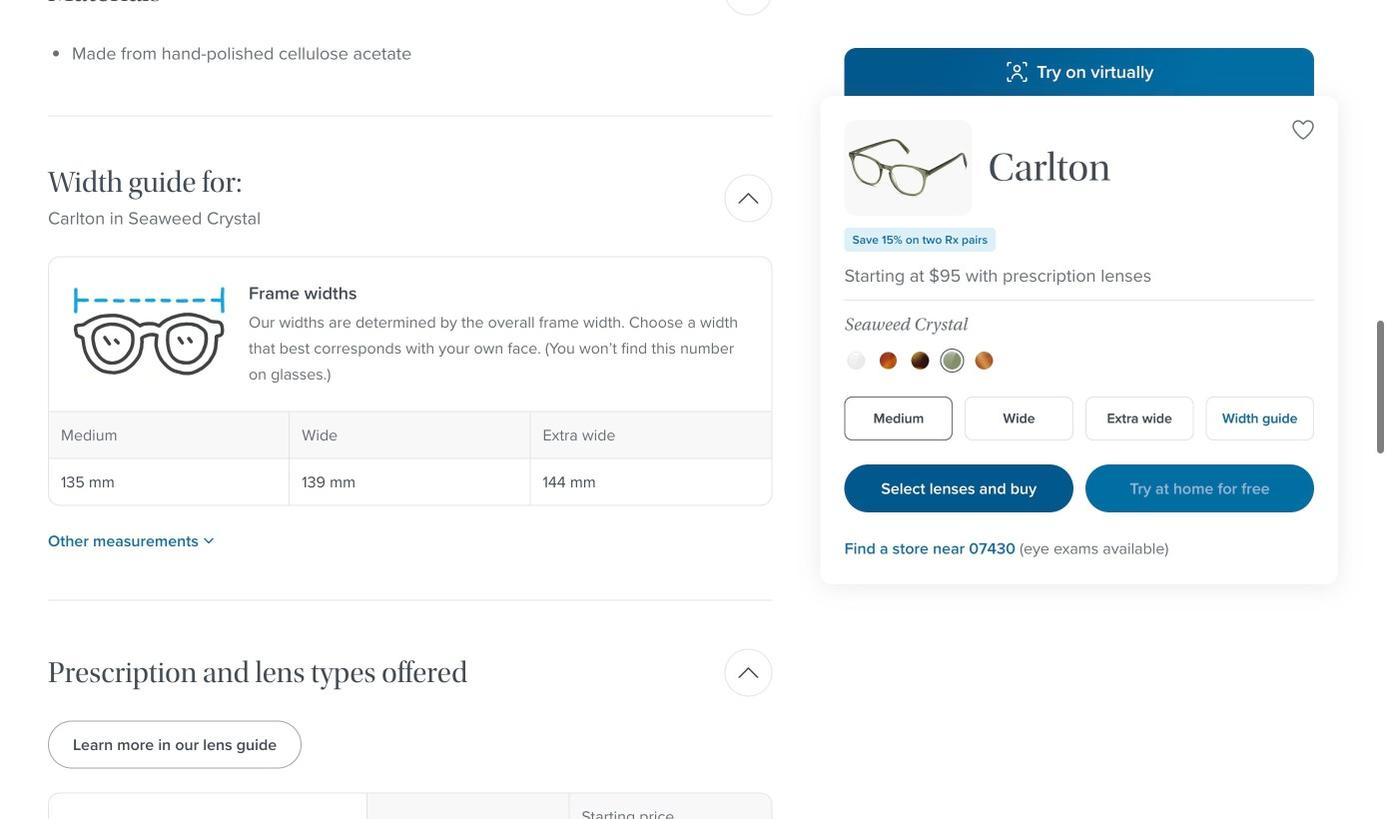 Task type: locate. For each thing, give the bounding box(es) containing it.
crystal button
[[848, 352, 866, 370]]



Task type: vqa. For each thing, say whether or not it's contained in the screenshot.
Blakeley Oxblood Fade button at the left of page
no



Task type: describe. For each thing, give the bounding box(es) containing it.
front view of a drawing of glasses with a line above representing the frame's width image
[[73, 281, 225, 381]]

seaweed crystal image
[[944, 352, 962, 370]]

seaweed-crystal button
[[944, 352, 962, 370]]

sequoia-tortoise button
[[976, 352, 994, 370]]

ristretto-tortoise button
[[912, 352, 930, 370]]

style options for carlton option group
[[845, 349, 1314, 373]]

maple-tortoise button
[[880, 352, 898, 370]]

frame angle image image
[[845, 120, 973, 216]]



